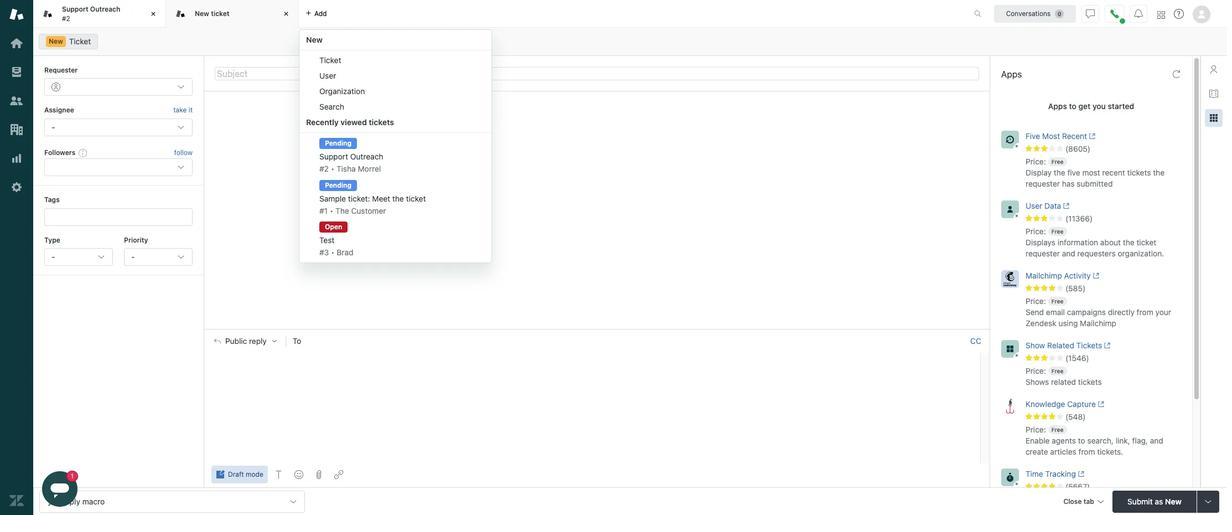 Task type: describe. For each thing, give the bounding box(es) containing it.
show
[[1026, 341, 1046, 350]]

pending sample ticket: meet the ticket #1 • the customer
[[320, 181, 426, 215]]

new inside the secondary element
[[49, 37, 63, 45]]

views image
[[9, 65, 24, 79]]

- for priority
[[131, 252, 135, 261]]

morrel
[[358, 164, 381, 174]]

time tracking link
[[1026, 469, 1166, 482]]

five most recent link
[[1026, 131, 1166, 144]]

five most recent image
[[1002, 131, 1020, 148]]

(8605)
[[1066, 144, 1091, 153]]

test
[[320, 235, 335, 245]]

zendesk
[[1026, 318, 1057, 328]]

organization menu item
[[300, 84, 492, 99]]

send
[[1026, 307, 1045, 317]]

recently
[[306, 117, 339, 127]]

• inside the pending sample ticket: meet the ticket #1 • the customer
[[330, 206, 334, 215]]

secondary element
[[33, 30, 1228, 53]]

zendesk products image
[[1158, 11, 1166, 19]]

pending for support
[[325, 139, 352, 148]]

show related tickets link
[[1026, 340, 1166, 353]]

mailchimp activity link
[[1026, 270, 1166, 284]]

price: free display the five most recent tickets the requester has submitted
[[1026, 157, 1165, 188]]

public reply button
[[204, 330, 286, 353]]

flag,
[[1133, 436, 1149, 445]]

(548)
[[1066, 412, 1086, 421]]

close tab
[[1064, 497, 1095, 505]]

minimize composer image
[[593, 325, 602, 333]]

recently viewed tickets
[[306, 117, 394, 127]]

priority
[[124, 236, 148, 244]]

assignee element
[[44, 118, 193, 136]]

outreach inside pending support outreach #2 • tisha morrel
[[350, 152, 384, 161]]

get
[[1079, 101, 1091, 111]]

customers image
[[9, 94, 24, 108]]

open
[[325, 223, 343, 231]]

Subject field
[[215, 67, 980, 80]]

price: for send
[[1026, 296, 1047, 306]]

related
[[1052, 377, 1077, 387]]

to
[[293, 336, 301, 346]]

0 horizontal spatial to
[[1070, 101, 1077, 111]]

price: for enable
[[1026, 425, 1047, 434]]

ticket inside the secondary element
[[69, 37, 91, 46]]

organization
[[320, 86, 365, 96]]

ticket inside tab
[[211, 9, 230, 18]]

public
[[225, 337, 247, 346]]

tickets inside price: free shows related tickets
[[1079, 377, 1103, 387]]

#3
[[320, 248, 329, 257]]

tisha
[[337, 164, 356, 174]]

viewed
[[341, 117, 367, 127]]

cc
[[971, 336, 982, 346]]

4 stars. 585 reviews. element
[[1026, 284, 1186, 294]]

link,
[[1116, 436, 1131, 445]]

tab
[[1084, 497, 1095, 505]]

apps for apps to get you started
[[1049, 101, 1068, 111]]

user menu item
[[300, 68, 492, 84]]

price: for shows
[[1026, 366, 1047, 375]]

draft
[[228, 470, 244, 479]]

mailchimp activity image
[[1002, 270, 1020, 288]]

#2 inside support outreach #2
[[62, 14, 70, 22]]

#2 inside pending support outreach #2 • tisha morrel
[[320, 164, 329, 174]]

show related tickets
[[1026, 341, 1103, 350]]

get started image
[[9, 36, 24, 50]]

knowledge image
[[1210, 89, 1219, 98]]

tickets inside price: free display the five most recent tickets the requester has submitted
[[1128, 168, 1152, 177]]

3 stars. 11366 reviews. element
[[1026, 214, 1186, 224]]

submitted
[[1078, 179, 1114, 188]]

(5667)
[[1066, 482, 1091, 491]]

displays
[[1026, 238, 1056, 247]]

the inside the pending sample ticket: meet the ticket #1 • the customer
[[393, 194, 404, 203]]

- for type
[[52, 252, 55, 261]]

followers
[[44, 148, 75, 157]]

and for requester
[[1063, 249, 1076, 258]]

price: for displays
[[1026, 227, 1047, 236]]

price: for display
[[1026, 157, 1047, 166]]

recent
[[1063, 131, 1088, 141]]

tabs tab list
[[33, 0, 963, 263]]

it
[[189, 106, 193, 114]]

pending support outreach #2 • tisha morrel
[[320, 139, 384, 174]]

get help image
[[1175, 9, 1185, 19]]

most
[[1043, 131, 1061, 141]]

add button
[[299, 0, 334, 27]]

Tags field
[[53, 211, 182, 222]]

tickets inside menu
[[369, 117, 394, 127]]

submit
[[1128, 497, 1154, 506]]

support outreach #2
[[62, 5, 120, 22]]

your
[[1156, 307, 1172, 317]]

outreach inside support outreach #2
[[90, 5, 120, 13]]

zendesk support image
[[9, 7, 24, 22]]

recent
[[1103, 168, 1126, 177]]

you
[[1093, 101, 1107, 111]]

public reply
[[225, 337, 267, 346]]

(opens in a new tab) image for time tracking
[[1077, 471, 1085, 477]]

button displays agent's chat status as invisible. image
[[1087, 9, 1096, 18]]

macro
[[82, 497, 105, 506]]

and for flag,
[[1151, 436, 1164, 445]]

take it button
[[173, 105, 193, 116]]

submit as new
[[1128, 497, 1182, 506]]

apply
[[60, 497, 80, 506]]

info on adding followers image
[[79, 148, 88, 157]]

search
[[320, 102, 344, 111]]

(opens in a new tab) image for five most recent
[[1088, 133, 1096, 140]]

knowledge capture
[[1026, 399, 1097, 409]]

close tab button
[[1059, 490, 1109, 514]]

• inside open test #3 • brad
[[331, 248, 335, 257]]

menu item containing sample ticket: meet the ticket
[[300, 177, 492, 219]]

five
[[1026, 131, 1041, 141]]

customer context image
[[1210, 65, 1219, 74]]

display
[[1026, 168, 1052, 177]]

add attachment image
[[314, 470, 323, 479]]

type
[[44, 236, 60, 244]]

most
[[1083, 168, 1101, 177]]

ticket inside price: free displays information about the ticket requester and requesters organization.
[[1137, 238, 1157, 247]]

insert emojis image
[[295, 470, 303, 479]]

apps for apps
[[1002, 69, 1023, 79]]

time
[[1026, 469, 1044, 478]]

(opens in a new tab) image for data
[[1062, 203, 1070, 209]]

search,
[[1088, 436, 1114, 445]]

add link (cmd k) image
[[334, 470, 343, 479]]



Task type: locate. For each thing, give the bounding box(es) containing it.
1 vertical spatial (opens in a new tab) image
[[1092, 273, 1100, 279]]

menu item
[[300, 135, 492, 177], [300, 177, 492, 219], [300, 219, 492, 260]]

new ticket
[[195, 9, 230, 18]]

0 horizontal spatial (opens in a new tab) image
[[1062, 203, 1070, 209]]

email
[[1047, 307, 1066, 317]]

0 horizontal spatial outreach
[[90, 5, 120, 13]]

1 horizontal spatial (opens in a new tab) image
[[1092, 273, 1100, 279]]

tickets.
[[1098, 447, 1124, 456]]

sample
[[320, 194, 346, 203]]

admin image
[[9, 180, 24, 194]]

articles
[[1051, 447, 1077, 456]]

new
[[195, 9, 209, 18], [306, 35, 323, 44], [49, 37, 63, 45], [1166, 497, 1182, 506]]

reply
[[249, 337, 267, 346]]

4 stars. 5667 reviews. element
[[1026, 482, 1186, 492]]

mailchimp down campaigns
[[1081, 318, 1117, 328]]

- button down the type
[[44, 248, 113, 266]]

price: inside price: free enable agents to search, link, flag, and create articles from tickets.
[[1026, 425, 1047, 434]]

1 vertical spatial and
[[1151, 436, 1164, 445]]

has
[[1063, 179, 1075, 188]]

0 vertical spatial pending
[[325, 139, 352, 148]]

close
[[1064, 497, 1083, 505]]

0 horizontal spatial user
[[320, 71, 336, 80]]

(opens in a new tab) image up (11366)
[[1062, 203, 1070, 209]]

zendesk image
[[9, 493, 24, 508]]

1 vertical spatial support
[[320, 152, 348, 161]]

free up related
[[1052, 368, 1064, 374]]

0 horizontal spatial from
[[1079, 447, 1096, 456]]

from down search,
[[1079, 447, 1096, 456]]

#2 left tisha
[[320, 164, 329, 174]]

notifications image
[[1135, 9, 1144, 18]]

tab containing support outreach
[[33, 0, 166, 28]]

price: inside the price: free send email campaigns directly from your zendesk using mailchimp
[[1026, 296, 1047, 306]]

campaigns
[[1068, 307, 1107, 317]]

brad
[[337, 248, 354, 257]]

tab
[[33, 0, 166, 28]]

3 menu item from the top
[[300, 219, 492, 260]]

user data
[[1026, 201, 1062, 210]]

five most recent
[[1026, 131, 1088, 141]]

assignee
[[44, 106, 74, 114]]

(opens in a new tab) image for activity
[[1092, 273, 1100, 279]]

data
[[1045, 201, 1062, 210]]

show related tickets image
[[1002, 340, 1020, 358]]

menu item up meet
[[300, 135, 492, 177]]

(opens in a new tab) image for knowledge capture
[[1097, 401, 1105, 408]]

1 horizontal spatial user
[[1026, 201, 1043, 210]]

-
[[52, 122, 55, 132], [52, 252, 55, 261], [131, 252, 135, 261]]

knowledge capture link
[[1026, 399, 1166, 412]]

new ticket tab
[[166, 0, 299, 28]]

1 vertical spatial outreach
[[350, 152, 384, 161]]

(opens in a new tab) image inside the user data link
[[1062, 203, 1070, 209]]

ticket up organization
[[320, 55, 341, 65]]

requester
[[44, 66, 78, 74]]

0 horizontal spatial mailchimp
[[1026, 271, 1063, 280]]

1 horizontal spatial - button
[[124, 248, 193, 266]]

(opens in a new tab) image up '4 stars. 548 reviews.' element
[[1097, 401, 1105, 408]]

(opens in a new tab) image inside show related tickets link
[[1103, 342, 1111, 349]]

free for related
[[1052, 368, 1064, 374]]

5 price: from the top
[[1026, 425, 1047, 434]]

customer
[[351, 206, 386, 215]]

ticket inside ticket menu item
[[320, 55, 341, 65]]

free up the display
[[1052, 158, 1064, 165]]

1 vertical spatial #2
[[320, 164, 329, 174]]

1 horizontal spatial tickets
[[1079, 377, 1103, 387]]

pending inside pending support outreach #2 • tisha morrel
[[325, 139, 352, 148]]

0 vertical spatial user
[[320, 71, 336, 80]]

0 vertical spatial ticket
[[211, 9, 230, 18]]

menu item containing test
[[300, 219, 492, 260]]

3 stars. 1546 reviews. element
[[1026, 353, 1186, 363]]

requester down the display
[[1026, 179, 1061, 188]]

close image
[[281, 8, 292, 19]]

2 vertical spatial tickets
[[1079, 377, 1103, 387]]

- inside assignee element
[[52, 122, 55, 132]]

1 vertical spatial from
[[1079, 447, 1096, 456]]

time tracking
[[1026, 469, 1077, 478]]

apps image
[[1210, 114, 1219, 122]]

price: free shows related tickets
[[1026, 366, 1103, 387]]

ticket
[[69, 37, 91, 46], [320, 55, 341, 65]]

1 vertical spatial ticket
[[406, 194, 426, 203]]

1 - button from the left
[[44, 248, 113, 266]]

new down add popup button in the top of the page
[[306, 35, 323, 44]]

tickets down 'search' menu item
[[369, 117, 394, 127]]

user up organization
[[320, 71, 336, 80]]

five
[[1068, 168, 1081, 177]]

free inside price: free display the five most recent tickets the requester has submitted
[[1052, 158, 1064, 165]]

- down the type
[[52, 252, 55, 261]]

and down information at the right top of the page
[[1063, 249, 1076, 258]]

3 stars. 8605 reviews. element
[[1026, 144, 1186, 154]]

2 horizontal spatial tickets
[[1128, 168, 1152, 177]]

reporting image
[[9, 151, 24, 166]]

draft mode button
[[212, 466, 268, 484]]

new inside menu
[[306, 35, 323, 44]]

pending inside the pending sample ticket: meet the ticket #1 • the customer
[[325, 181, 352, 189]]

0 horizontal spatial apps
[[1002, 69, 1023, 79]]

tickets
[[1077, 341, 1103, 350]]

requester inside price: free displays information about the ticket requester and requesters organization.
[[1026, 249, 1061, 258]]

1 vertical spatial ticket
[[320, 55, 341, 65]]

- button for type
[[44, 248, 113, 266]]

1 vertical spatial user
[[1026, 201, 1043, 210]]

0 horizontal spatial ticket
[[211, 9, 230, 18]]

ticket menu item
[[300, 53, 492, 68]]

1 horizontal spatial to
[[1079, 436, 1086, 445]]

the
[[336, 206, 349, 215]]

2 requester from the top
[[1026, 249, 1061, 258]]

and inside price: free displays information about the ticket requester and requesters organization.
[[1063, 249, 1076, 258]]

price: up the display
[[1026, 157, 1047, 166]]

the up has
[[1054, 168, 1066, 177]]

0 vertical spatial from
[[1137, 307, 1154, 317]]

- button down the priority
[[124, 248, 193, 266]]

tags
[[44, 196, 60, 204]]

2 pending from the top
[[325, 181, 352, 189]]

0 vertical spatial support
[[62, 5, 88, 13]]

4 free from the top
[[1052, 368, 1064, 374]]

free inside the price: free send email campaigns directly from your zendesk using mailchimp
[[1052, 298, 1064, 305]]

(opens in a new tab) image inside time tracking link
[[1077, 471, 1085, 477]]

(opens in a new tab) image for show related tickets
[[1103, 342, 1111, 349]]

5 free from the top
[[1052, 426, 1064, 433]]

- down assignee
[[52, 122, 55, 132]]

1 horizontal spatial apps
[[1049, 101, 1068, 111]]

ticket inside the pending sample ticket: meet the ticket #1 • the customer
[[406, 194, 426, 203]]

shows
[[1026, 377, 1050, 387]]

1 price: from the top
[[1026, 157, 1047, 166]]

menu containing new
[[299, 29, 492, 263]]

from inside price: free enable agents to search, link, flag, and create articles from tickets.
[[1079, 447, 1096, 456]]

4 stars. 548 reviews. element
[[1026, 412, 1186, 422]]

2 menu item from the top
[[300, 177, 492, 219]]

followers element
[[44, 159, 193, 176]]

free for information
[[1052, 228, 1064, 235]]

0 vertical spatial tickets
[[369, 117, 394, 127]]

0 horizontal spatial and
[[1063, 249, 1076, 258]]

user for user
[[320, 71, 336, 80]]

pending
[[325, 139, 352, 148], [325, 181, 352, 189]]

price: free enable agents to search, link, flag, and create articles from tickets.
[[1026, 425, 1164, 456]]

create
[[1026, 447, 1049, 456]]

free inside price: free shows related tickets
[[1052, 368, 1064, 374]]

using
[[1059, 318, 1079, 328]]

0 vertical spatial ticket
[[69, 37, 91, 46]]

0 vertical spatial to
[[1070, 101, 1077, 111]]

0 horizontal spatial #2
[[62, 14, 70, 22]]

2 price: from the top
[[1026, 227, 1047, 236]]

- button for priority
[[124, 248, 193, 266]]

free up email
[[1052, 298, 1064, 305]]

- down the priority
[[131, 252, 135, 261]]

ticket:
[[348, 194, 370, 203]]

new right close image
[[195, 9, 209, 18]]

1 pending from the top
[[325, 139, 352, 148]]

from left 'your'
[[1137, 307, 1154, 317]]

new right as
[[1166, 497, 1182, 506]]

3 free from the top
[[1052, 298, 1064, 305]]

open test #3 • brad
[[320, 223, 354, 257]]

requester inside price: free display the five most recent tickets the requester has submitted
[[1026, 179, 1061, 188]]

price: inside price: free shows related tickets
[[1026, 366, 1047, 375]]

conversations button
[[995, 5, 1077, 22]]

0 horizontal spatial ticket
[[69, 37, 91, 46]]

price: up enable
[[1026, 425, 1047, 434]]

price:
[[1026, 157, 1047, 166], [1026, 227, 1047, 236], [1026, 296, 1047, 306], [1026, 366, 1047, 375], [1026, 425, 1047, 434]]

organizations image
[[9, 122, 24, 137]]

and right flag,
[[1151, 436, 1164, 445]]

0 vertical spatial #2
[[62, 14, 70, 22]]

1 vertical spatial mailchimp
[[1081, 318, 1117, 328]]

requesters
[[1078, 249, 1116, 258]]

1 requester from the top
[[1026, 179, 1061, 188]]

(opens in a new tab) image up (8605)
[[1088, 133, 1096, 140]]

1 horizontal spatial ticket
[[406, 194, 426, 203]]

and inside price: free enable agents to search, link, flag, and create articles from tickets.
[[1151, 436, 1164, 445]]

free inside price: free enable agents to search, link, flag, and create articles from tickets.
[[1052, 426, 1064, 433]]

free up displays
[[1052, 228, 1064, 235]]

tickets up capture
[[1079, 377, 1103, 387]]

activity
[[1065, 271, 1092, 280]]

to left get
[[1070, 101, 1077, 111]]

0 vertical spatial requester
[[1026, 179, 1061, 188]]

agents
[[1052, 436, 1077, 445]]

knowledge
[[1026, 399, 1066, 409]]

2 free from the top
[[1052, 228, 1064, 235]]

• inside pending support outreach #2 • tisha morrel
[[331, 164, 335, 174]]

free for agents
[[1052, 426, 1064, 433]]

2 vertical spatial ticket
[[1137, 238, 1157, 247]]

• left tisha
[[331, 164, 335, 174]]

price: free send email campaigns directly from your zendesk using mailchimp
[[1026, 296, 1172, 328]]

the inside price: free displays information about the ticket requester and requesters organization.
[[1124, 238, 1135, 247]]

capture
[[1068, 399, 1097, 409]]

1 horizontal spatial mailchimp
[[1081, 318, 1117, 328]]

(1546)
[[1066, 353, 1090, 363]]

about
[[1101, 238, 1122, 247]]

(opens in a new tab) image up 4 stars. 585 reviews. element
[[1092, 273, 1100, 279]]

follow
[[174, 148, 193, 157]]

free inside price: free displays information about the ticket requester and requesters organization.
[[1052, 228, 1064, 235]]

1 vertical spatial tickets
[[1128, 168, 1152, 177]]

support inside support outreach #2
[[62, 5, 88, 13]]

mailchimp inside mailchimp activity link
[[1026, 271, 1063, 280]]

price: up the send
[[1026, 296, 1047, 306]]

• right '#3'
[[331, 248, 335, 257]]

2 - button from the left
[[124, 248, 193, 266]]

mailchimp activity
[[1026, 271, 1092, 280]]

0 vertical spatial •
[[331, 164, 335, 174]]

organization.
[[1119, 249, 1165, 258]]

outreach up morrel
[[350, 152, 384, 161]]

(opens in a new tab) image inside knowledge capture link
[[1097, 401, 1105, 408]]

(opens in a new tab) image inside five most recent link
[[1088, 133, 1096, 140]]

• right #1
[[330, 206, 334, 215]]

(opens in a new tab) image up (5667)
[[1077, 471, 1085, 477]]

follow button
[[174, 148, 193, 158]]

(11366)
[[1066, 214, 1093, 223]]

draft mode
[[228, 470, 264, 479]]

the up 'organization.'
[[1124, 238, 1135, 247]]

knowledge capture image
[[1002, 399, 1020, 416]]

•
[[331, 164, 335, 174], [330, 206, 334, 215], [331, 248, 335, 257]]

enable
[[1026, 436, 1050, 445]]

(opens in a new tab) image
[[1088, 133, 1096, 140], [1103, 342, 1111, 349], [1097, 401, 1105, 408], [1077, 471, 1085, 477]]

0 vertical spatial apps
[[1002, 69, 1023, 79]]

1 vertical spatial apps
[[1049, 101, 1068, 111]]

1 vertical spatial •
[[330, 206, 334, 215]]

menu
[[299, 29, 492, 263]]

mailchimp down displays
[[1026, 271, 1063, 280]]

0 vertical spatial mailchimp
[[1026, 271, 1063, 280]]

requester down displays
[[1026, 249, 1061, 258]]

tickets right recent
[[1128, 168, 1152, 177]]

menu item down morrel
[[300, 177, 492, 219]]

free for the
[[1052, 158, 1064, 165]]

menu item down customer
[[300, 219, 492, 260]]

1 vertical spatial requester
[[1026, 249, 1061, 258]]

1 horizontal spatial from
[[1137, 307, 1154, 317]]

user data image
[[1002, 200, 1020, 218]]

2 vertical spatial •
[[331, 248, 335, 257]]

1 horizontal spatial outreach
[[350, 152, 384, 161]]

free up the agents
[[1052, 426, 1064, 433]]

search menu item
[[300, 99, 492, 115]]

support
[[62, 5, 88, 13], [320, 152, 348, 161]]

1 horizontal spatial support
[[320, 152, 348, 161]]

3 price: from the top
[[1026, 296, 1047, 306]]

4 price: from the top
[[1026, 366, 1047, 375]]

mailchimp inside the price: free send email campaigns directly from your zendesk using mailchimp
[[1081, 318, 1117, 328]]

outreach left close image
[[90, 5, 120, 13]]

user left data
[[1026, 201, 1043, 210]]

1 vertical spatial to
[[1079, 436, 1086, 445]]

(585)
[[1066, 284, 1086, 293]]

menu item containing support outreach
[[300, 135, 492, 177]]

price: free displays information about the ticket requester and requesters organization.
[[1026, 227, 1165, 258]]

apps to get you started
[[1049, 101, 1135, 111]]

meet
[[372, 194, 391, 203]]

price: inside price: free displays information about the ticket requester and requesters organization.
[[1026, 227, 1047, 236]]

apply macro
[[60, 497, 105, 506]]

1 vertical spatial pending
[[325, 181, 352, 189]]

time tracking image
[[1002, 469, 1020, 486]]

user for user data
[[1026, 201, 1043, 210]]

0 horizontal spatial tickets
[[369, 117, 394, 127]]

menu inside tabs tab list
[[299, 29, 492, 263]]

from inside the price: free send email campaigns directly from your zendesk using mailchimp
[[1137, 307, 1154, 317]]

take
[[173, 106, 187, 114]]

format text image
[[275, 470, 283, 479]]

(opens in a new tab) image
[[1062, 203, 1070, 209], [1092, 273, 1100, 279]]

conversations
[[1007, 9, 1051, 17]]

price: up displays
[[1026, 227, 1047, 236]]

displays possible ticket submission types image
[[1205, 497, 1214, 506]]

pending for sample
[[325, 181, 352, 189]]

outreach
[[90, 5, 120, 13], [350, 152, 384, 161]]

pending up "sample"
[[325, 181, 352, 189]]

requester element
[[44, 78, 193, 96]]

mode
[[246, 470, 264, 479]]

0 horizontal spatial - button
[[44, 248, 113, 266]]

(opens in a new tab) image up 3 stars. 1546 reviews. 'element'
[[1103, 342, 1111, 349]]

1 horizontal spatial #2
[[320, 164, 329, 174]]

the right meet
[[393, 194, 404, 203]]

0 vertical spatial and
[[1063, 249, 1076, 258]]

from
[[1137, 307, 1154, 317], [1079, 447, 1096, 456]]

to right the agents
[[1079, 436, 1086, 445]]

information
[[1058, 238, 1099, 247]]

new inside tab
[[195, 9, 209, 18]]

take it
[[173, 106, 193, 114]]

#2 right zendesk support icon
[[62, 14, 70, 22]]

price: inside price: free display the five most recent tickets the requester has submitted
[[1026, 157, 1047, 166]]

1 horizontal spatial ticket
[[320, 55, 341, 65]]

started
[[1109, 101, 1135, 111]]

tracking
[[1046, 469, 1077, 478]]

support inside pending support outreach #2 • tisha morrel
[[320, 152, 348, 161]]

the right recent
[[1154, 168, 1165, 177]]

ticket down support outreach #2
[[69, 37, 91, 46]]

and
[[1063, 249, 1076, 258], [1151, 436, 1164, 445]]

(opens in a new tab) image inside mailchimp activity link
[[1092, 273, 1100, 279]]

0 horizontal spatial support
[[62, 5, 88, 13]]

user inside "menu item"
[[320, 71, 336, 80]]

1 horizontal spatial and
[[1151, 436, 1164, 445]]

main element
[[0, 0, 33, 515]]

free for email
[[1052, 298, 1064, 305]]

1 menu item from the top
[[300, 135, 492, 177]]

1 free from the top
[[1052, 158, 1064, 165]]

0 vertical spatial outreach
[[90, 5, 120, 13]]

0 vertical spatial (opens in a new tab) image
[[1062, 203, 1070, 209]]

price: up the shows
[[1026, 366, 1047, 375]]

to inside price: free enable agents to search, link, flag, and create articles from tickets.
[[1079, 436, 1086, 445]]

pending down recently viewed tickets
[[325, 139, 352, 148]]

close image
[[148, 8, 159, 19]]

directly
[[1109, 307, 1135, 317]]

2 horizontal spatial ticket
[[1137, 238, 1157, 247]]

requester
[[1026, 179, 1061, 188], [1026, 249, 1061, 258]]

new up requester
[[49, 37, 63, 45]]



Task type: vqa. For each thing, say whether or not it's contained in the screenshot.


